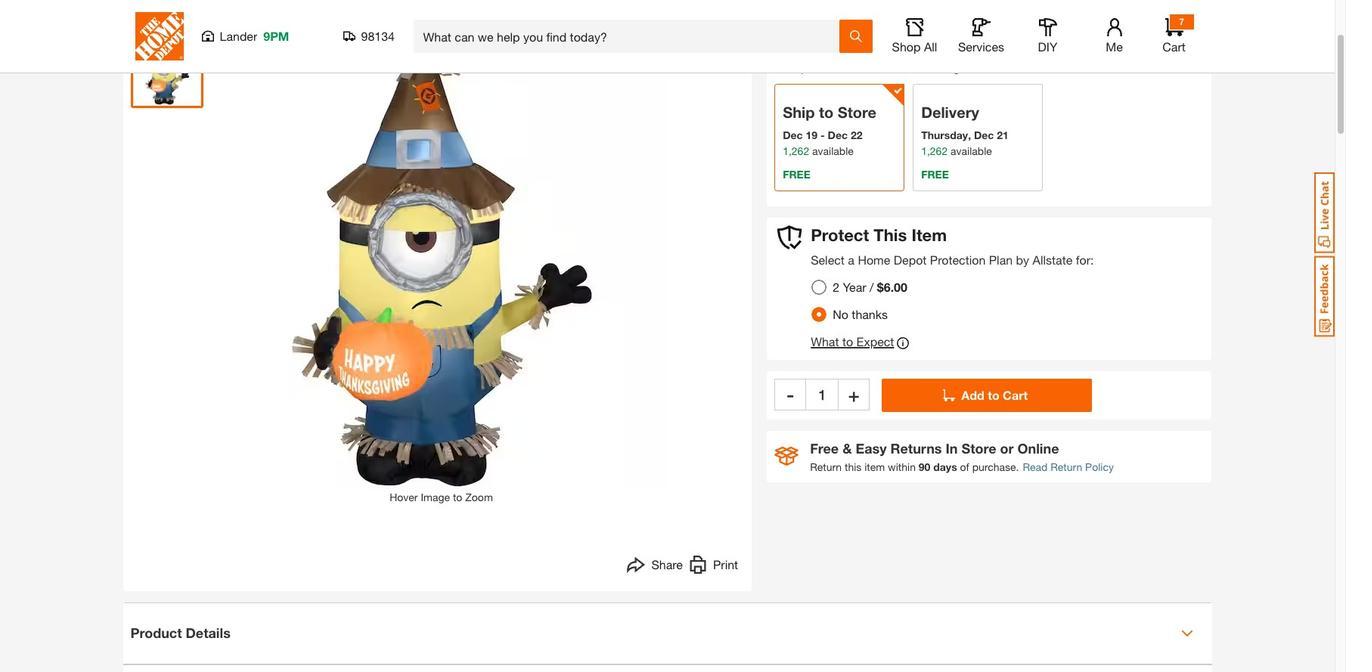 Task type: vqa. For each thing, say whether or not it's contained in the screenshot.
Print on the bottom right of the page
yes



Task type: locate. For each thing, give the bounding box(es) containing it.
free
[[810, 440, 839, 457]]

1 vertical spatial a
[[848, 252, 854, 267]]

item
[[912, 226, 947, 245]]

1 vertical spatial depot
[[894, 252, 927, 267]]

apply for a home depot consumer card
[[816, 15, 1008, 28]]

lander button
[[822, 62, 855, 74]]

ship
[[783, 104, 815, 121]]

cart right add
[[1003, 388, 1028, 402]]

plan
[[989, 252, 1013, 267]]

0 vertical spatial a
[[862, 15, 867, 28]]

lander right 'at'
[[822, 62, 855, 74]]

1 horizontal spatial dec
[[828, 129, 848, 142]]

0 horizontal spatial free
[[783, 168, 810, 181]]

2 1,262 from the left
[[921, 145, 948, 158]]

free
[[783, 168, 810, 181], [921, 168, 949, 181]]

store inside free & easy returns in store or online return this item within 90 days of purchase. read return policy
[[962, 440, 996, 457]]

1 vertical spatial home
[[858, 252, 890, 267]]

dec inside delivery thursday, dec 21 1,262 available
[[974, 129, 994, 142]]

year
[[843, 280, 866, 294]]

option group containing 2 year /
[[805, 274, 919, 328]]

read return policy link
[[1023, 459, 1114, 475]]

delivery
[[921, 104, 979, 121]]

1 vertical spatial 98134
[[975, 62, 1004, 75]]

available down 19
[[812, 145, 854, 158]]

online
[[1018, 440, 1059, 457]]

0 horizontal spatial return
[[810, 460, 842, 473]]

0 vertical spatial 98134
[[361, 29, 395, 43]]

depot up shop all
[[902, 15, 931, 28]]

of
[[960, 460, 969, 473]]

0 vertical spatial -
[[820, 129, 825, 142]]

cart
[[1162, 39, 1186, 54], [1003, 388, 1028, 402]]

home right 'for'
[[870, 15, 899, 28]]

lander left 9pm
[[220, 29, 257, 43]]

available inside delivery thursday, dec 21 1,262 available
[[951, 145, 992, 158]]

1 vertical spatial lander
[[822, 62, 855, 74]]

cart down 7
[[1162, 39, 1186, 54]]

dec
[[783, 129, 803, 142], [828, 129, 848, 142], [974, 129, 994, 142]]

0 horizontal spatial -
[[787, 384, 794, 405]]

1 horizontal spatial free
[[921, 168, 949, 181]]

to inside delivering to 98134
[[962, 62, 972, 74]]

home inside protect this item select a home depot protection plan by allstate for:
[[858, 252, 890, 267]]

1,262 inside delivery thursday, dec 21 1,262 available
[[921, 145, 948, 158]]

to inside button
[[988, 388, 999, 402]]

no
[[833, 307, 848, 321]]

print button
[[689, 555, 738, 577]]

19
[[806, 129, 818, 142]]

-
[[820, 129, 825, 142], [787, 384, 794, 405]]

1,262 down 19
[[783, 145, 809, 158]]

0 horizontal spatial 98134
[[361, 29, 395, 43]]

to for store
[[819, 104, 834, 121]]

- inside button
[[787, 384, 794, 405]]

cart inside button
[[1003, 388, 1028, 402]]

home
[[870, 15, 899, 28], [858, 252, 890, 267]]

1 horizontal spatial available
[[951, 145, 992, 158]]

gemmy outdoor fall decorations g 226228 64.0 image
[[133, 38, 200, 105]]

depot inside protect this item select a home depot protection plan by allstate for:
[[894, 252, 927, 267]]

dec left 22
[[828, 129, 848, 142]]

store up 22
[[838, 104, 876, 121]]

feedback link image
[[1314, 256, 1335, 337]]

easy
[[856, 440, 887, 457]]

+
[[848, 384, 859, 405]]

zoom
[[465, 490, 493, 503]]

1 vertical spatial -
[[787, 384, 794, 405]]

1 dec from the left
[[783, 129, 803, 142]]

to
[[962, 62, 972, 74], [819, 104, 834, 121], [842, 334, 853, 348], [988, 388, 999, 402], [453, 490, 462, 503]]

1 horizontal spatial 98134
[[975, 62, 1004, 75]]

available
[[812, 145, 854, 158], [951, 145, 992, 158]]

free down thursday,
[[921, 168, 949, 181]]

1 available from the left
[[812, 145, 854, 158]]

1 horizontal spatial lander
[[822, 62, 855, 74]]

1,262
[[783, 145, 809, 158], [921, 145, 948, 158]]

1 horizontal spatial store
[[962, 440, 996, 457]]

free for to
[[783, 168, 810, 181]]

What can we help you find today? search field
[[423, 20, 838, 52]]

return right read
[[1051, 460, 1082, 473]]

services button
[[957, 18, 1005, 54]]

2 available from the left
[[951, 145, 992, 158]]

0 vertical spatial lander
[[220, 29, 257, 43]]

98134 inside button
[[361, 29, 395, 43]]

98134 link
[[975, 61, 1004, 77]]

1 horizontal spatial return
[[1051, 460, 1082, 473]]

protection
[[930, 252, 986, 267]]

0 horizontal spatial lander
[[220, 29, 257, 43]]

return
[[810, 460, 842, 473], [1051, 460, 1082, 473]]

card
[[986, 15, 1008, 28]]

all
[[924, 39, 937, 54]]

0 horizontal spatial a
[[848, 252, 854, 267]]

dec left 21
[[974, 129, 994, 142]]

0 horizontal spatial dec
[[783, 129, 803, 142]]

- right 19
[[820, 129, 825, 142]]

what to expect button
[[811, 334, 909, 352]]

to left 98134 link
[[962, 62, 972, 74]]

apply for a home depot consumer card link
[[816, 15, 1008, 28]]

0 vertical spatial store
[[838, 104, 876, 121]]

a
[[862, 15, 867, 28], [848, 252, 854, 267]]

for:
[[1076, 252, 1094, 267]]

1 vertical spatial store
[[962, 440, 996, 457]]

2 horizontal spatial dec
[[974, 129, 994, 142]]

1 1,262 from the left
[[783, 145, 809, 158]]

2
[[833, 280, 839, 294]]

available down thursday,
[[951, 145, 992, 158]]

3 dec from the left
[[974, 129, 994, 142]]

option group
[[805, 274, 919, 328]]

0 horizontal spatial store
[[838, 104, 876, 121]]

store up of
[[962, 440, 996, 457]]

to right add
[[988, 388, 999, 402]]

0 vertical spatial cart
[[1162, 39, 1186, 54]]

apply
[[816, 15, 843, 28]]

2 free from the left
[[921, 168, 949, 181]]

consumer
[[934, 15, 983, 28]]

2 dec from the left
[[828, 129, 848, 142]]

+ button
[[838, 379, 870, 410]]

image
[[421, 490, 450, 503]]

hover image to zoom button
[[214, 35, 668, 505]]

90
[[919, 460, 930, 473]]

to inside ship to store dec 19 - dec 22 1,262 available
[[819, 104, 834, 121]]

1 horizontal spatial -
[[820, 129, 825, 142]]

1 horizontal spatial a
[[862, 15, 867, 28]]

22
[[851, 129, 862, 142]]

1,262 down thursday,
[[921, 145, 948, 158]]

this
[[845, 460, 862, 473]]

1 vertical spatial cart
[[1003, 388, 1028, 402]]

print
[[713, 557, 738, 571]]

returns
[[890, 440, 942, 457]]

store
[[838, 104, 876, 121], [962, 440, 996, 457]]

depot down item
[[894, 252, 927, 267]]

by
[[1016, 252, 1029, 267]]

protect
[[811, 226, 869, 245]]

delivering
[[913, 62, 960, 74]]

0 horizontal spatial available
[[812, 145, 854, 158]]

dec left 19
[[783, 129, 803, 142]]

None field
[[806, 379, 838, 410]]

to for expect
[[842, 334, 853, 348]]

ship to store dec 19 - dec 22 1,262 available
[[783, 104, 876, 158]]

thanks
[[852, 307, 888, 321]]

return down the free
[[810, 460, 842, 473]]

free down 19
[[783, 168, 810, 181]]

add to cart
[[961, 388, 1028, 402]]

98134 inside delivering to 98134
[[975, 62, 1004, 75]]

1 horizontal spatial 1,262
[[921, 145, 948, 158]]

0 horizontal spatial cart
[[1003, 388, 1028, 402]]

shop all button
[[890, 18, 939, 54]]

0 horizontal spatial 1,262
[[783, 145, 809, 158]]

a right 'for'
[[862, 15, 867, 28]]

to right what
[[842, 334, 853, 348]]

- up icon on the bottom right of page
[[787, 384, 794, 405]]

expect
[[856, 334, 894, 348]]

a right select
[[848, 252, 854, 267]]

protect this item select a home depot protection plan by allstate for:
[[811, 226, 1094, 267]]

1 free from the left
[[783, 168, 810, 181]]

home up "/"
[[858, 252, 890, 267]]

to right ship
[[819, 104, 834, 121]]

what to expect
[[811, 334, 894, 348]]

diy
[[1038, 39, 1057, 54]]

available inside ship to store dec 19 - dec 22 1,262 available
[[812, 145, 854, 158]]

lander
[[220, 29, 257, 43], [822, 62, 855, 74]]



Task type: describe. For each thing, give the bounding box(es) containing it.
1 horizontal spatial cart
[[1162, 39, 1186, 54]]

details
[[186, 625, 231, 641]]

to for cart
[[988, 388, 999, 402]]

9pm
[[263, 29, 289, 43]]

services
[[958, 39, 1004, 54]]

1 return from the left
[[810, 460, 842, 473]]

a inside protect this item select a home depot protection plan by allstate for:
[[848, 252, 854, 267]]

2 return from the left
[[1051, 460, 1082, 473]]

me
[[1106, 39, 1123, 54]]

$6.00
[[877, 280, 907, 294]]

what
[[811, 334, 839, 348]]

within
[[888, 460, 916, 473]]

2 year / $6.00
[[833, 280, 907, 294]]

shop all
[[892, 39, 937, 54]]

store inside ship to store dec 19 - dec 22 1,262 available
[[838, 104, 876, 121]]

shop
[[892, 39, 921, 54]]

at
[[810, 62, 819, 74]]

pickup
[[774, 62, 807, 74]]

this
[[874, 226, 907, 245]]

delivery thursday, dec 21 1,262 available
[[921, 104, 1009, 158]]

purchase.
[[972, 460, 1019, 473]]

free & easy returns in store or online return this item within 90 days of purchase. read return policy
[[810, 440, 1114, 473]]

product details button
[[123, 603, 1212, 664]]

free for thursday,
[[921, 168, 949, 181]]

in
[[946, 440, 958, 457]]

- button
[[774, 379, 806, 410]]

the home depot logo image
[[135, 12, 183, 60]]

hover
[[390, 490, 418, 503]]

21
[[997, 129, 1009, 142]]

policy
[[1085, 460, 1114, 473]]

cart 7
[[1162, 16, 1186, 54]]

no thanks
[[833, 307, 888, 321]]

or
[[1000, 440, 1014, 457]]

product
[[130, 625, 182, 641]]

lander 9pm
[[220, 29, 289, 43]]

add
[[961, 388, 984, 402]]

hover image to zoom
[[390, 490, 493, 503]]

allstate
[[1033, 252, 1073, 267]]

item
[[865, 460, 885, 473]]

select
[[811, 252, 845, 267]]

days
[[933, 460, 957, 473]]

/
[[870, 280, 874, 294]]

diy button
[[1024, 18, 1072, 54]]

to for 98134
[[962, 62, 972, 74]]

read
[[1023, 460, 1048, 473]]

7
[[1179, 16, 1184, 27]]

1,262 inside ship to store dec 19 - dec 22 1,262 available
[[783, 145, 809, 158]]

thursday,
[[921, 129, 971, 142]]

0 vertical spatial home
[[870, 15, 899, 28]]

- inside ship to store dec 19 - dec 22 1,262 available
[[820, 129, 825, 142]]

98134 button
[[343, 29, 395, 44]]

icon image
[[774, 447, 799, 466]]

product details
[[130, 625, 231, 641]]

delivering to 98134
[[913, 62, 1004, 75]]

for
[[846, 15, 859, 28]]

&
[[843, 440, 852, 457]]

to left zoom
[[453, 490, 462, 503]]

share
[[651, 557, 683, 571]]

me button
[[1090, 18, 1138, 54]]

caret image
[[1181, 627, 1193, 639]]

add to cart button
[[882, 379, 1092, 412]]

share button
[[627, 555, 683, 577]]

live chat image
[[1314, 172, 1335, 253]]

pickup at lander
[[774, 62, 855, 74]]

0 vertical spatial depot
[[902, 15, 931, 28]]



